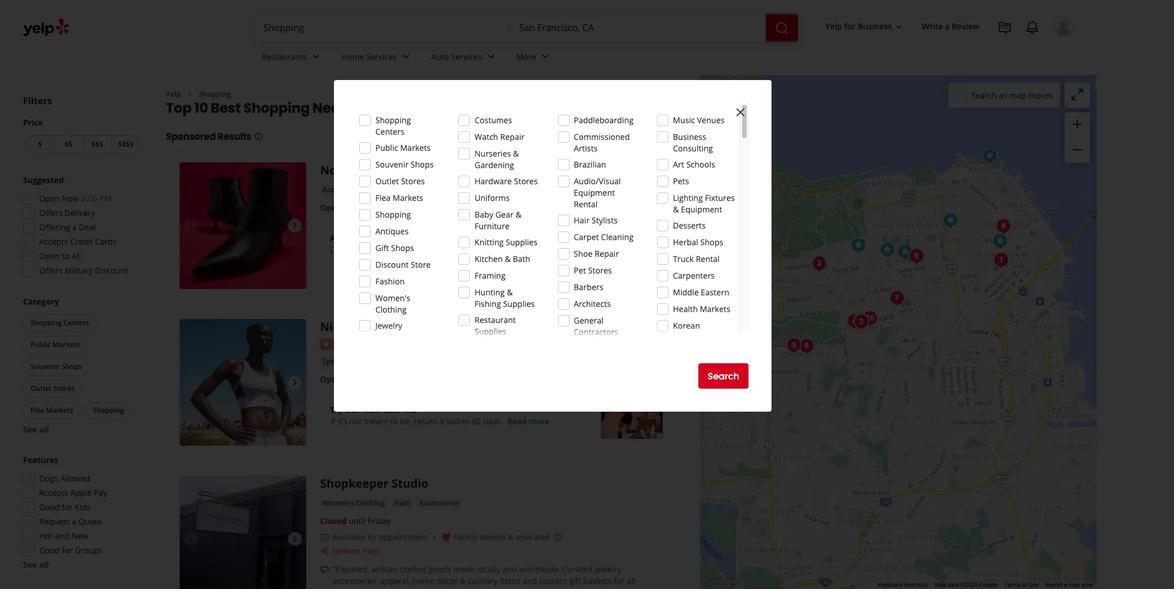 Task type: describe. For each thing, give the bounding box(es) containing it.
hair stylists
[[574, 215, 618, 226]]

pet stores
[[574, 265, 612, 276]]

schools
[[686, 159, 715, 170]]

& inside hunting & fishing supplies
[[507, 287, 513, 298]]

and up items
[[503, 564, 517, 575]]

discount inside the search 'dialog'
[[376, 259, 409, 270]]

francisco,
[[378, 99, 449, 118]]

1 horizontal spatial nike san francisco image
[[989, 230, 1012, 253]]

see all for category
[[23, 424, 49, 435]]

1 vertical spatial rental
[[696, 253, 720, 264]]

search image
[[775, 21, 789, 35]]

the san francisco sock market at pier 39 image
[[978, 145, 1001, 168]]

she her image
[[894, 241, 917, 264]]

& inside "elevated, artisan crafted goods made locally and worldwide. curated jewelry, accessories, apparel, home decor & culinary items and custom gift baskets for all occasions. wine country…"
[[460, 576, 466, 587]]

daly
[[424, 163, 450, 178]]

map for moves
[[1010, 90, 1027, 101]]

yelp link
[[166, 89, 181, 99]]

24 chevron down v2 image for restaurants
[[309, 50, 323, 64]]

shoe repair
[[574, 248, 619, 259]]

middle eastern
[[673, 287, 729, 298]]

closed
[[320, 516, 347, 527]]

good for good for kids
[[39, 502, 60, 513]]

music venues
[[673, 115, 725, 126]]

goods
[[428, 564, 451, 575]]

desserts
[[673, 220, 706, 231]]

report a map error link
[[1046, 582, 1094, 588]]

hats button
[[392, 498, 412, 509]]

report a map error
[[1046, 582, 1094, 588]]

markets down eastern
[[700, 304, 731, 314]]

pay
[[94, 487, 107, 498]]

shopping inside button
[[93, 405, 124, 415]]

groups
[[75, 545, 103, 556]]

on
[[351, 546, 361, 557]]

mai do - san francisco image
[[905, 245, 928, 268]]

to inside group
[[62, 251, 70, 261]]

family-owned & operated
[[453, 532, 550, 543]]

the love of ganesha image
[[850, 310, 873, 333]]

antiques
[[376, 226, 409, 237]]

see all button for category
[[23, 424, 49, 435]]

and down worldwide.
[[523, 576, 537, 587]]

audio/visual
[[574, 176, 621, 187]]

amazing
[[330, 233, 365, 244]]

expand map image
[[1071, 87, 1085, 101]]

terms of use
[[1005, 582, 1039, 588]]

audio/visual equipment rental
[[574, 176, 621, 210]]

a for quote
[[72, 516, 76, 527]]

apple
[[70, 487, 92, 498]]

5:00
[[81, 193, 97, 204]]

if
[[330, 416, 335, 427]]

slideshow element for nike
[[180, 319, 306, 446]]

features
[[23, 454, 58, 465]]

gear inside baby gear & furniture
[[496, 209, 514, 220]]

terms
[[1005, 582, 1021, 588]]

artists
[[574, 143, 598, 154]]

and inside amazing gifts under $50 dolce vita, adidas and kate spade new york. read more
[[398, 244, 413, 255]]

shopping up 16 info v2 icon
[[243, 99, 310, 118]]

outlet stores inside button
[[31, 384, 75, 393]]

rental inside audio/visual equipment rental
[[574, 199, 598, 210]]

open for until
[[320, 202, 342, 213]]

-
[[417, 163, 421, 178]]

culinary
[[468, 576, 498, 587]]

hardware
[[475, 176, 512, 187]]

shopkeeper
[[320, 476, 389, 492]]

write a review link
[[917, 16, 984, 37]]

slideshow element for shopkeeper
[[180, 476, 306, 589]]

pets
[[673, 176, 689, 187]]

offers military discount
[[39, 265, 128, 276]]

our
[[345, 404, 360, 415]]

16 available by appointment v2 image
[[320, 533, 329, 542]]

stylists
[[592, 215, 618, 226]]

home
[[413, 576, 435, 587]]

services for home services
[[366, 51, 397, 62]]

women's inside the search 'dialog'
[[376, 293, 410, 304]]

jewelry
[[376, 320, 402, 331]]

business consulting
[[673, 131, 713, 154]]

shopping up antiques
[[376, 209, 411, 220]]

city
[[453, 163, 475, 178]]

meant
[[364, 416, 388, 427]]

& inside nurseries & gardening
[[513, 148, 519, 159]]

shops inside button
[[62, 362, 82, 371]]

business inside business consulting
[[673, 131, 706, 142]]

knitting
[[475, 237, 504, 248]]

request
[[39, 516, 70, 527]]

repair for shoe repair
[[595, 248, 619, 259]]

sponsored
[[166, 130, 216, 144]]

general
[[574, 315, 604, 326]]

nordstrom rack - daly city link
[[320, 163, 475, 178]]

hunting & fishing supplies
[[475, 287, 535, 309]]

yelp for yelp for business
[[826, 21, 842, 32]]

outlet stores inside the search 'dialog'
[[376, 176, 425, 187]]

sunglasses
[[372, 185, 409, 195]]

1 vertical spatial accessories button
[[417, 498, 461, 509]]

watch
[[475, 131, 498, 142]]

slideshow element for nordstrom
[[180, 163, 306, 289]]

write a review
[[922, 21, 980, 32]]

16 chevron down v2 image
[[894, 22, 904, 31]]

flea markets inside button
[[31, 405, 73, 415]]

of
[[1022, 582, 1028, 588]]

0 horizontal spatial discount
[[95, 265, 128, 276]]

search dialog
[[0, 0, 1174, 589]]

$$$$ button
[[111, 135, 141, 153]]

open for now
[[39, 193, 60, 204]]

map
[[935, 582, 947, 588]]

allowed
[[60, 473, 90, 484]]

new inside amazing gifts under $50 dolce vita, adidas and kate spade new york. read more
[[459, 244, 476, 255]]

women's clothing inside button
[[323, 498, 385, 508]]

shopping centers button
[[23, 314, 97, 332]]

sort:
[[571, 104, 589, 115]]

public markets inside button
[[31, 340, 80, 350]]

deal
[[79, 222, 96, 233]]

see all for features
[[23, 559, 49, 570]]

map region
[[622, 0, 1174, 589]]

goods
[[353, 356, 375, 366]]

24 chevron down v2 image for more
[[539, 50, 552, 64]]

$$
[[65, 139, 73, 149]]

group containing suggested
[[20, 175, 143, 280]]

costumes
[[475, 115, 512, 126]]

accepts apple pay
[[39, 487, 107, 498]]

shoe for shoe repair
[[574, 248, 593, 259]]

all for category
[[39, 424, 49, 435]]

new right "16 new v2" icon
[[332, 546, 349, 557]]

& right owned at the bottom left
[[508, 532, 514, 543]]

women's inside button
[[323, 498, 354, 508]]

open for to
[[39, 251, 60, 261]]

equipment inside audio/visual equipment rental
[[574, 187, 615, 198]]

architects
[[574, 298, 611, 309]]

shopping centers inside button
[[31, 318, 89, 328]]

all for features
[[39, 559, 49, 570]]

yelp for yelp link
[[166, 89, 181, 99]]

16 speech v2 image
[[320, 566, 329, 575]]

3 star rating image
[[320, 339, 382, 350]]

women's clothing inside the search 'dialog'
[[376, 293, 410, 315]]

accepts credit cards
[[39, 236, 117, 247]]

herbal shops
[[673, 237, 724, 248]]

1 vertical spatial nike san francisco image
[[180, 319, 306, 446]]

gift
[[376, 242, 389, 253]]

0 vertical spatial accessories button
[[320, 185, 365, 196]]

restaurants
[[262, 51, 307, 62]]

carpet cleaning
[[574, 232, 634, 242]]

sunglasses button
[[369, 185, 411, 196]]

nest maternity image
[[876, 238, 899, 261]]

next image for nordstrom
[[288, 219, 302, 233]]

cris consignment image
[[939, 209, 962, 232]]

paddleboarding
[[574, 115, 634, 126]]

public inside button
[[31, 340, 51, 350]]

equipment inside lighting fixtures & equipment
[[681, 204, 722, 215]]

shopping centers inside the search 'dialog'
[[376, 115, 411, 137]]

16 family owned v2 image
[[442, 533, 451, 542]]

hair
[[574, 215, 590, 226]]

until for shopkeeper
[[349, 516, 366, 527]]

error
[[1082, 582, 1094, 588]]

new up the groups
[[71, 530, 88, 541]]

for for groups
[[62, 545, 73, 556]]

for for kids
[[62, 502, 73, 513]]

all
[[72, 251, 81, 261]]

not
[[349, 416, 362, 427]]

and right hot
[[55, 530, 69, 541]]

24 chevron down v2 image for auto services
[[484, 50, 498, 64]]

1 vertical spatial accessories link
[[417, 498, 461, 509]]

supplies for knitting supplies
[[506, 237, 538, 248]]

suggested
[[23, 175, 64, 185]]

it's
[[337, 416, 347, 427]]

flea inside button
[[31, 405, 44, 415]]

friday
[[368, 516, 391, 527]]

flea markets inside the search 'dialog'
[[376, 192, 423, 203]]

venues
[[697, 115, 725, 126]]

accepts for accepts credit cards
[[39, 236, 68, 247]]

souvenir shops button
[[23, 358, 89, 376]]

store
[[411, 259, 431, 270]]

business inside button
[[858, 21, 892, 32]]

nordstrom rack - daly city
[[320, 163, 475, 178]]

flea inside the search 'dialog'
[[376, 192, 391, 203]]

a for map
[[1064, 582, 1067, 588]]

occasions.
[[333, 587, 372, 589]]



Task type: locate. For each thing, give the bounding box(es) containing it.
more
[[516, 51, 536, 62]]

open left all
[[39, 251, 60, 261]]

0 horizontal spatial outlet
[[31, 384, 52, 393]]

shoe down - at the top
[[418, 185, 435, 195]]

read right days.
[[507, 416, 527, 427]]

services
[[366, 51, 397, 62], [451, 51, 482, 62]]

0 horizontal spatial public markets
[[31, 340, 80, 350]]

pm for open until 9:00 pm
[[381, 202, 393, 213]]

0 vertical spatial see all button
[[23, 424, 49, 435]]

women's clothing up closed until friday
[[323, 498, 385, 508]]

0 horizontal spatial accessories
[[323, 185, 362, 195]]

good for groups
[[39, 545, 103, 556]]

offers
[[39, 207, 63, 218], [39, 265, 63, 276]]

24 chevron down v2 image inside home services link
[[399, 50, 413, 64]]

0 vertical spatial business
[[858, 21, 892, 32]]

see all button for features
[[23, 559, 49, 570]]

1 vertical spatial outlet stores
[[31, 384, 75, 393]]

accessories link down "nordstrom" at the left top of page
[[320, 185, 365, 196]]

accepts down the offering
[[39, 236, 68, 247]]

san
[[348, 99, 375, 118], [350, 319, 371, 335]]

next image left 16 available by appointment v2 icon
[[288, 532, 302, 546]]

wine
[[374, 587, 393, 589]]

2 accepts from the top
[[39, 487, 68, 498]]

0 horizontal spatial business
[[673, 131, 706, 142]]

auto services link
[[422, 41, 507, 75]]

zoom out image
[[1071, 143, 1085, 157]]

1 accepts from the top
[[39, 236, 68, 247]]

repair down carpet cleaning
[[595, 248, 619, 259]]

accessories for accessories 'button' to the top
[[323, 185, 362, 195]]

a for review
[[945, 21, 950, 32]]

markets down the outlet stores button
[[46, 405, 73, 415]]

1 vertical spatial accepts
[[39, 487, 68, 498]]

services for auto services
[[451, 51, 482, 62]]

all inside "elevated, artisan crafted goods made locally and worldwide. curated jewelry, accessories, apparel, home decor & culinary items and custom gift baskets for all occasions. wine country…"
[[627, 576, 636, 587]]

shoe down the "carpet"
[[574, 248, 593, 259]]

shopping centers up public markets button
[[31, 318, 89, 328]]

0 vertical spatial flea markets
[[376, 192, 423, 203]]

until
[[344, 202, 361, 213], [349, 516, 366, 527]]

group containing category
[[21, 296, 143, 435]]

a right the write on the top
[[945, 21, 950, 32]]

1 previous image from the top
[[184, 219, 198, 233]]

nike san francisco image
[[989, 230, 1012, 253], [180, 319, 306, 446]]

2 next image from the top
[[288, 532, 302, 546]]

yelp inside button
[[826, 21, 842, 32]]

24 chevron down v2 image inside auto services link
[[484, 50, 498, 64]]

supplies up the bath
[[506, 237, 538, 248]]

0 vertical spatial san
[[348, 99, 375, 118]]

price
[[23, 117, 43, 128]]

music
[[673, 115, 695, 126]]

hats
[[394, 498, 410, 508]]

1 horizontal spatial centers
[[376, 126, 405, 137]]

0 vertical spatial clothing
[[376, 304, 407, 315]]

discount up fashion
[[376, 259, 409, 270]]

nordstrom rack - daly city image
[[180, 163, 306, 289]]

map right as
[[1010, 90, 1027, 101]]

price group
[[23, 117, 143, 156]]

terms of use link
[[1005, 582, 1039, 588]]

1 slideshow element from the top
[[180, 163, 306, 289]]

1 vertical spatial more
[[529, 416, 550, 427]]

hats link
[[392, 498, 412, 509]]

souvenir
[[376, 159, 409, 170], [31, 362, 60, 371]]

open until 9:00 pm
[[320, 202, 393, 213]]

1 vertical spatial see
[[23, 559, 37, 570]]

new inside try our new gear irl if it's not meant to be, return it within 60 days. read more
[[363, 404, 381, 415]]

rental up hair
[[574, 199, 598, 210]]

public inside the search 'dialog'
[[376, 142, 398, 153]]

art
[[673, 159, 684, 170]]

previous image for nordstrom rack - daly city
[[184, 219, 198, 233]]

1 vertical spatial shoe
[[574, 248, 593, 259]]

2 previous image from the top
[[184, 532, 198, 546]]

0 horizontal spatial flea
[[31, 405, 44, 415]]

new up meant
[[363, 404, 381, 415]]

0 horizontal spatial shoe
[[418, 185, 435, 195]]

offers down 'open to all'
[[39, 265, 63, 276]]

accessories
[[323, 185, 362, 195], [419, 498, 459, 508]]

dolce
[[330, 244, 351, 255]]

1 24 chevron down v2 image from the left
[[309, 50, 323, 64]]

0 vertical spatial map
[[1010, 90, 1027, 101]]

restaurants link
[[253, 41, 332, 75]]

1 vertical spatial offers
[[39, 265, 63, 276]]

0 horizontal spatial 24 chevron down v2 image
[[309, 50, 323, 64]]

0 horizontal spatial pm
[[99, 193, 111, 204]]

yelp down by
[[363, 546, 379, 557]]

women's clothing link
[[320, 498, 387, 509]]

good down hot
[[39, 545, 60, 556]]

a left deal
[[72, 222, 77, 233]]

women's down fashion
[[376, 293, 410, 304]]

for inside "elevated, artisan crafted goods made locally and worldwide. curated jewelry, accessories, apparel, home decor & culinary items and custom gift baskets for all occasions. wine country…"
[[614, 576, 625, 587]]

gift shops
[[376, 242, 414, 253]]

0 vertical spatial public
[[376, 142, 398, 153]]

24 chevron down v2 image
[[399, 50, 413, 64], [539, 50, 552, 64]]

1 vertical spatial all
[[39, 559, 49, 570]]

& inside lighting fixtures & equipment
[[673, 204, 679, 215]]

1 horizontal spatial souvenir
[[376, 159, 409, 170]]

shoe stores link
[[416, 185, 461, 196]]

next image left amazing
[[288, 219, 302, 233]]

accessories button down "nordstrom" at the left top of page
[[320, 185, 365, 196]]

1 horizontal spatial equipment
[[681, 204, 722, 215]]

outlet inside the search 'dialog'
[[376, 176, 399, 187]]

24 chevron down v2 image right "more"
[[539, 50, 552, 64]]

shopping inside button
[[31, 318, 62, 328]]

services right auto
[[451, 51, 482, 62]]

gear up furniture
[[496, 209, 514, 220]]

1 vertical spatial centers
[[63, 318, 89, 328]]

0 horizontal spatial gear
[[383, 404, 402, 415]]

accessories button
[[320, 185, 365, 196], [417, 498, 461, 509]]

more inside amazing gifts under $50 dolce vita, adidas and kate spade new york. read more
[[523, 244, 544, 255]]

1 vertical spatial outlet
[[31, 384, 52, 393]]

24 chevron down v2 image inside restaurants link
[[309, 50, 323, 64]]

0 vertical spatial gear
[[496, 209, 514, 220]]

souvenir shops inside the search 'dialog'
[[376, 159, 434, 170]]

amazing gifts under $50 dolce vita, adidas and kate spade new york. read more
[[330, 233, 544, 255]]

1 see from the top
[[23, 424, 37, 435]]

accepts down dogs
[[39, 487, 68, 498]]

1 horizontal spatial outlet stores
[[376, 176, 425, 187]]

1 horizontal spatial public
[[376, 142, 398, 153]]

0 vertical spatial shopping centers
[[376, 115, 411, 137]]

shoe stores button
[[416, 185, 461, 196]]

markets inside flea markets button
[[46, 405, 73, 415]]

0 vertical spatial nike san francisco image
[[989, 230, 1012, 253]]

0 vertical spatial rental
[[574, 199, 598, 210]]

furniture
[[475, 221, 510, 232]]

1 good from the top
[[39, 502, 60, 513]]

a
[[945, 21, 950, 32], [72, 222, 77, 233], [72, 516, 76, 527], [1064, 582, 1067, 588]]

1 horizontal spatial shopping centers
[[376, 115, 411, 137]]

1 horizontal spatial women's
[[376, 293, 410, 304]]

more right knitting
[[523, 244, 544, 255]]

shops
[[411, 159, 434, 170], [700, 237, 724, 248], [391, 242, 414, 253], [62, 362, 82, 371]]

0 vertical spatial women's
[[376, 293, 410, 304]]

see all down hot
[[23, 559, 49, 570]]

accepts
[[39, 236, 68, 247], [39, 487, 68, 498]]

rare device image
[[886, 287, 909, 310]]

zoom in image
[[1071, 117, 1085, 131]]

clothing up friday
[[356, 498, 385, 508]]

clothing inside button
[[356, 498, 385, 508]]

2 services from the left
[[451, 51, 482, 62]]

discount down cards
[[95, 265, 128, 276]]

2 24 chevron down v2 image from the left
[[539, 50, 552, 64]]

for inside button
[[844, 21, 856, 32]]

locally
[[477, 564, 500, 575]]

more right days.
[[529, 416, 550, 427]]

1 vertical spatial next image
[[288, 532, 302, 546]]

souvenir inside button
[[31, 362, 60, 371]]

all down hot
[[39, 559, 49, 570]]

search button
[[698, 363, 749, 389]]

& right the 'hunting'
[[507, 287, 513, 298]]

1 horizontal spatial map
[[1069, 582, 1080, 588]]

shopping up nordstrom rack - daly city link
[[376, 115, 411, 126]]

1 vertical spatial supplies
[[503, 298, 535, 309]]

0 horizontal spatial repair
[[500, 131, 525, 142]]

next image
[[288, 219, 302, 233], [288, 532, 302, 546]]

2 vertical spatial yelp
[[363, 546, 379, 557]]

for left 16 chevron down v2 image
[[844, 21, 856, 32]]

1 services from the left
[[366, 51, 397, 62]]

open down suggested
[[39, 193, 60, 204]]

None search field
[[254, 14, 800, 41]]

until for nordstrom
[[344, 202, 361, 213]]

york.
[[478, 244, 497, 255]]

24 chevron down v2 image inside more link
[[539, 50, 552, 64]]

1 see all button from the top
[[23, 424, 49, 435]]

2 slideshow element from the top
[[180, 319, 306, 446]]

good for kids
[[39, 502, 91, 513]]

1 vertical spatial until
[[349, 516, 366, 527]]

0 horizontal spatial public
[[31, 340, 51, 350]]

read inside try our new gear irl if it's not meant to be, return it within 60 days. read more
[[507, 416, 527, 427]]

accessories up 16 family owned v2 "image"
[[419, 498, 459, 508]]

shoe stores
[[418, 185, 459, 195]]

souvenir shops up 'sunglasses'
[[376, 159, 434, 170]]

2 see all button from the top
[[23, 559, 49, 570]]

shopping button
[[85, 402, 132, 419]]

centers inside button
[[63, 318, 89, 328]]

0 horizontal spatial shopping centers
[[31, 318, 89, 328]]

search for search as map moves
[[972, 90, 997, 101]]

3 slideshow element from the top
[[180, 476, 306, 589]]

military
[[65, 265, 93, 276]]

until down the women's clothing link
[[349, 516, 366, 527]]

items
[[500, 576, 521, 587]]

1 vertical spatial clothing
[[356, 498, 385, 508]]

foggy notion image
[[808, 252, 831, 275]]

0 vertical spatial accessories
[[323, 185, 362, 195]]

0 vertical spatial see all
[[23, 424, 49, 435]]

search for search
[[708, 369, 740, 383]]

near
[[312, 99, 346, 118]]

search inside button
[[708, 369, 740, 383]]

flea
[[376, 192, 391, 203], [31, 405, 44, 415]]

offers for offers military discount
[[39, 265, 63, 276]]

markets down the rack at the top left of the page
[[393, 192, 423, 203]]

women's clothing up jewelry in the bottom of the page
[[376, 293, 410, 315]]

supplies inside hunting & fishing supplies
[[503, 298, 535, 309]]

supplies for restaurant supplies
[[475, 326, 506, 337]]

"elevated,
[[333, 564, 370, 575]]

for up the request a quote
[[62, 502, 73, 513]]

outlet inside button
[[31, 384, 52, 393]]

herbal
[[673, 237, 698, 248]]

1 vertical spatial gear
[[383, 404, 402, 415]]

markets up - at the top
[[400, 142, 431, 153]]

projects image
[[998, 21, 1012, 35]]

anime pop image
[[992, 215, 1015, 238]]

previous image
[[184, 219, 198, 233], [184, 532, 198, 546]]

1 horizontal spatial accessories
[[419, 498, 459, 508]]

1 offers from the top
[[39, 207, 63, 218]]

cards
[[95, 236, 117, 247]]

see for category
[[23, 424, 37, 435]]

public up "souvenir shops" button
[[31, 340, 51, 350]]

16 new v2 image
[[320, 547, 329, 556]]

1 vertical spatial to
[[390, 416, 398, 427]]

info icon image
[[554, 532, 563, 542], [554, 532, 563, 542]]

1 horizontal spatial flea
[[376, 192, 391, 203]]

middle
[[673, 287, 699, 298]]

shoe inside button
[[418, 185, 435, 195]]

accessories for bottom accessories 'button'
[[419, 498, 459, 508]]

markets inside public markets button
[[53, 340, 80, 350]]

map for error
[[1069, 582, 1080, 588]]

for down jewelry,
[[614, 576, 625, 587]]

1 horizontal spatial public markets
[[376, 142, 431, 153]]

gear inside try our new gear irl if it's not meant to be, return it within 60 days. read more
[[383, 404, 402, 415]]

accessories link
[[320, 185, 365, 196], [417, 498, 461, 509]]

0 horizontal spatial nike san francisco image
[[180, 319, 306, 446]]

group containing features
[[20, 454, 143, 571]]

0 vertical spatial souvenir
[[376, 159, 409, 170]]

to left be,
[[390, 416, 398, 427]]

shoe inside the search 'dialog'
[[574, 248, 593, 259]]

see all button down flea markets button
[[23, 424, 49, 435]]

1 24 chevron down v2 image from the left
[[399, 50, 413, 64]]

public markets up the rack at the top left of the page
[[376, 142, 431, 153]]

sporting goods
[[323, 356, 375, 366]]

moves
[[1029, 90, 1053, 101]]

notifications image
[[1026, 21, 1040, 35]]

1 vertical spatial read
[[507, 416, 527, 427]]

eastern
[[701, 287, 729, 298]]

see all down flea markets button
[[23, 424, 49, 435]]

shoe for shoe stores
[[418, 185, 435, 195]]

slideshow element
[[180, 163, 306, 289], [180, 319, 306, 446], [180, 476, 306, 589]]

business left 16 chevron down v2 image
[[858, 21, 892, 32]]

button down image
[[847, 234, 870, 257]]

1 horizontal spatial accessories button
[[417, 498, 461, 509]]

0 horizontal spatial to
[[62, 251, 70, 261]]

1 vertical spatial accessories
[[419, 498, 459, 508]]

auto services
[[431, 51, 482, 62]]

0 vertical spatial souvenir shops
[[376, 159, 434, 170]]

restaurant supplies
[[475, 314, 516, 337]]

souvenir shops down public markets button
[[31, 362, 82, 371]]

see for features
[[23, 559, 37, 570]]

1 vertical spatial previous image
[[184, 532, 198, 546]]

clothing inside the search 'dialog'
[[376, 304, 407, 315]]

1 horizontal spatial flea markets
[[376, 192, 423, 203]]

1 horizontal spatial yelp
[[363, 546, 379, 557]]

open down the sporting
[[320, 374, 342, 385]]

2 vertical spatial all
[[627, 576, 636, 587]]

more inside try our new gear irl if it's not meant to be, return it within 60 days. read more
[[529, 416, 550, 427]]

love on haight image
[[858, 307, 882, 330]]

1 horizontal spatial repair
[[595, 248, 619, 259]]

read inside amazing gifts under $50 dolce vita, adidas and kate spade new york. read more
[[502, 244, 521, 255]]

2 good from the top
[[39, 545, 60, 556]]

0 vertical spatial read
[[502, 244, 521, 255]]

0 vertical spatial next image
[[288, 219, 302, 233]]

0 vertical spatial to
[[62, 251, 70, 261]]

1 horizontal spatial rental
[[696, 253, 720, 264]]

sunglasses link
[[369, 185, 411, 196]]

$$$ button
[[83, 135, 111, 153]]

1 horizontal spatial shoe
[[574, 248, 593, 259]]

business
[[858, 21, 892, 32], [673, 131, 706, 142]]

2 horizontal spatial yelp
[[826, 21, 842, 32]]

credit
[[70, 236, 93, 247]]

fixtures
[[705, 192, 735, 203]]

westfield san francisco centre image
[[990, 249, 1013, 272]]

24 chevron down v2 image
[[309, 50, 323, 64], [484, 50, 498, 64]]

9:00
[[363, 202, 379, 213]]

and down under
[[398, 244, 413, 255]]

country…"
[[395, 587, 434, 589]]

nike
[[320, 319, 347, 335]]

1 vertical spatial san
[[350, 319, 371, 335]]

offers for offers delivery
[[39, 207, 63, 218]]

shopping right '16 chevron right v2' icon
[[199, 89, 231, 99]]

souvenir shops inside button
[[31, 362, 82, 371]]

home
[[341, 51, 364, 62]]

supplies inside restaurant supplies
[[475, 326, 506, 337]]

clothing up jewelry in the bottom of the page
[[376, 304, 407, 315]]

repair for watch repair
[[500, 131, 525, 142]]

yelp for business button
[[821, 16, 908, 37]]

0 vertical spatial search
[[972, 90, 997, 101]]

pm right 5:00
[[99, 193, 111, 204]]

health
[[673, 304, 698, 314]]

1 horizontal spatial outlet
[[376, 176, 399, 187]]

barbers
[[574, 282, 604, 293]]

1 vertical spatial good
[[39, 545, 60, 556]]

& inside baby gear & furniture
[[516, 209, 522, 220]]

0 vertical spatial accepts
[[39, 236, 68, 247]]

1 vertical spatial search
[[708, 369, 740, 383]]

to left all
[[62, 251, 70, 261]]

sporting goods link
[[320, 356, 377, 367]]

& down 'lighting'
[[673, 204, 679, 215]]

san right "near"
[[348, 99, 375, 118]]

1 vertical spatial women's
[[323, 498, 354, 508]]

0 vertical spatial see
[[23, 424, 37, 435]]

1 see all from the top
[[23, 424, 49, 435]]

more
[[523, 244, 544, 255], [529, 416, 550, 427]]

accessories link up 16 family owned v2 "image"
[[417, 498, 461, 509]]

1 horizontal spatial discount
[[376, 259, 409, 270]]

rental
[[574, 199, 598, 210], [696, 253, 720, 264]]

2 24 chevron down v2 image from the left
[[484, 50, 498, 64]]

souvenir up 'sunglasses'
[[376, 159, 409, 170]]

souvenir up the outlet stores button
[[31, 362, 60, 371]]

16 info v2 image
[[254, 132, 263, 141]]

san francisco mercantile image
[[843, 310, 866, 333]]

public markets down shopping centers button
[[31, 340, 80, 350]]

within
[[447, 416, 470, 427]]

& left the bath
[[505, 253, 511, 264]]

1 horizontal spatial souvenir shops
[[376, 159, 434, 170]]

services right home
[[366, 51, 397, 62]]

0 horizontal spatial equipment
[[574, 187, 615, 198]]

centers inside shopping centers
[[376, 126, 405, 137]]

0 vertical spatial outlet stores
[[376, 176, 425, 187]]

business categories element
[[253, 41, 1074, 75]]

1 vertical spatial souvenir shops
[[31, 362, 82, 371]]

my favorite image
[[795, 335, 818, 358]]

a right report
[[1064, 582, 1067, 588]]

women's up closed
[[323, 498, 354, 508]]

all right baskets
[[627, 576, 636, 587]]

pm for open now 5:00 pm
[[99, 193, 111, 204]]

1 horizontal spatial accessories link
[[417, 498, 461, 509]]

0 horizontal spatial centers
[[63, 318, 89, 328]]

0 vertical spatial accessories link
[[320, 185, 365, 196]]

be,
[[400, 416, 412, 427]]

write
[[922, 21, 943, 32]]

next image
[[288, 376, 302, 390]]

public up nordstrom rack - daly city
[[376, 142, 398, 153]]

sponsored results
[[166, 130, 251, 144]]

1 vertical spatial women's clothing
[[323, 498, 385, 508]]

gear up be,
[[383, 404, 402, 415]]

1 horizontal spatial to
[[390, 416, 398, 427]]

1 vertical spatial see all button
[[23, 559, 49, 570]]

good for good for groups
[[39, 545, 60, 556]]

shopkeeper studio image
[[180, 476, 306, 589]]

nike san francisco link
[[320, 319, 428, 335]]

souvenir inside the search 'dialog'
[[376, 159, 409, 170]]

open to all
[[39, 251, 81, 261]]

1 vertical spatial public markets
[[31, 340, 80, 350]]

0 vertical spatial previous image
[[184, 219, 198, 233]]

supplies up the restaurant
[[503, 298, 535, 309]]

close image
[[734, 105, 748, 119]]

see all
[[23, 424, 49, 435], [23, 559, 49, 570]]

centers down 'francisco,'
[[376, 126, 405, 137]]

sakura image
[[782, 334, 805, 357]]

public markets inside the search 'dialog'
[[376, 142, 431, 153]]

for down the hot and new
[[62, 545, 73, 556]]

"elevated, artisan crafted goods made locally and worldwide. curated jewelry, accessories, apparel, home decor & culinary items and custom gift baskets for all occasions. wine country…"
[[333, 564, 636, 589]]

studio
[[392, 476, 428, 492]]

pm right '9:00' at the left of the page
[[381, 202, 393, 213]]

supplies down the restaurant
[[475, 326, 506, 337]]

equipment down 'lighting'
[[681, 204, 722, 215]]

offers up the offering
[[39, 207, 63, 218]]

user actions element
[[816, 14, 1090, 85]]

outlet stores button
[[23, 380, 82, 397]]

24 chevron down v2 image for home services
[[399, 50, 413, 64]]

map left error
[[1069, 582, 1080, 588]]

good up request
[[39, 502, 60, 513]]

2 vertical spatial supplies
[[475, 326, 506, 337]]

16 chevron right v2 image
[[185, 90, 195, 99]]

quote
[[78, 516, 102, 527]]

2 offers from the top
[[39, 265, 63, 276]]

previous image
[[184, 376, 198, 390]]

24 chevron down v2 image right restaurants
[[309, 50, 323, 64]]

24 chevron down v2 image right auto services
[[484, 50, 498, 64]]

& down made
[[460, 576, 466, 587]]

days.
[[483, 416, 503, 427]]

1 vertical spatial shopping centers
[[31, 318, 89, 328]]

1 vertical spatial repair
[[595, 248, 619, 259]]

discount store
[[376, 259, 431, 270]]

all down flea markets button
[[39, 424, 49, 435]]

0 horizontal spatial souvenir
[[31, 362, 60, 371]]

accessories button up 16 family owned v2 "image"
[[417, 498, 461, 509]]

baby gear & furniture
[[475, 209, 522, 232]]

group
[[1065, 112, 1090, 163], [20, 175, 143, 280], [21, 296, 143, 435], [20, 454, 143, 571]]

top
[[166, 99, 192, 118]]

&
[[513, 148, 519, 159], [673, 204, 679, 215], [516, 209, 522, 220], [505, 253, 511, 264], [507, 287, 513, 298], [508, 532, 514, 543], [460, 576, 466, 587]]

$$ button
[[54, 135, 83, 153]]

1 horizontal spatial 24 chevron down v2 image
[[484, 50, 498, 64]]

artisan
[[372, 564, 398, 575]]

to inside try our new gear irl if it's not meant to be, return it within 60 days. read more
[[390, 416, 398, 427]]

offering a deal
[[39, 222, 96, 233]]

& up knitting supplies
[[516, 209, 522, 220]]

markets down shopping centers button
[[53, 340, 80, 350]]

1 next image from the top
[[288, 219, 302, 233]]

2 see from the top
[[23, 559, 37, 570]]

previous image for shopkeeper studio
[[184, 532, 198, 546]]

shopping centers up nordstrom rack - daly city link
[[376, 115, 411, 137]]

lighting
[[673, 192, 703, 203]]

accepts for accepts apple pay
[[39, 487, 68, 498]]

yelp left '16 chevron right v2' icon
[[166, 89, 181, 99]]

for for business
[[844, 21, 856, 32]]

google image
[[703, 574, 741, 589]]

shopping right flea markets button
[[93, 405, 124, 415]]

a for deal
[[72, 222, 77, 233]]

appointment
[[379, 532, 428, 543]]

truck rental
[[673, 253, 720, 264]]

2 see all from the top
[[23, 559, 49, 570]]

next image for shopkeeper
[[288, 532, 302, 546]]

2 vertical spatial slideshow element
[[180, 476, 306, 589]]

read right york.
[[502, 244, 521, 255]]



Task type: vqa. For each thing, say whether or not it's contained in the screenshot.
Auto Services link
yes



